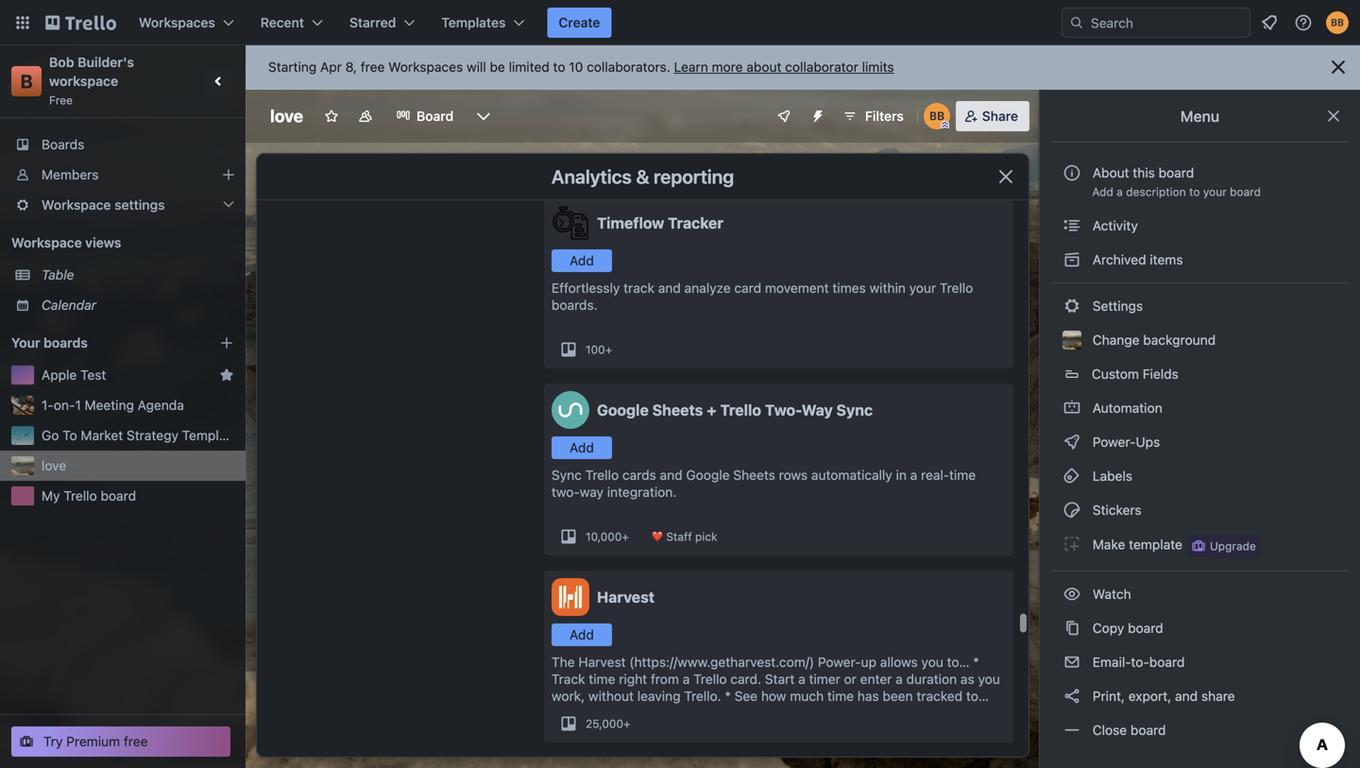 Task type: vqa. For each thing, say whether or not it's contained in the screenshot.
bottommost 'from'
yes



Task type: describe. For each thing, give the bounding box(es) containing it.
make template
[[1089, 537, 1183, 552]]

sm image for print, export, and share
[[1063, 687, 1082, 706]]

1 vertical spatial you
[[978, 671, 1000, 687]]

details
[[616, 722, 656, 738]]

your boards with 5 items element
[[11, 332, 191, 354]]

workspaces inside popup button
[[139, 15, 215, 30]]

your inside effortlessly track and analyze card movement times within your trello boards.
[[910, 280, 937, 296]]

add for harvest
[[570, 627, 594, 643]]

add button for timeflow
[[552, 249, 612, 272]]

time up without
[[589, 671, 616, 687]]

archived items link
[[1052, 245, 1349, 275]]

try premium free button
[[11, 727, 231, 757]]

board up activity link
[[1230, 185, 1261, 198]]

add for google sheets + trello two-way sync
[[570, 440, 594, 455]]

starred button
[[338, 8, 426, 38]]

google sheets + trello two-way sync
[[597, 401, 873, 419]]

sm image for automation
[[1063, 399, 1082, 418]]

meeting
[[85, 397, 134, 413]]

0 vertical spatial harvest
[[597, 588, 655, 606]]

google inside sync trello cards and google sheets rows automatically in a real-time two-way integration.
[[686, 467, 730, 483]]

1 horizontal spatial free
[[361, 59, 385, 75]]

be
[[490, 59, 505, 75]]

recent button
[[249, 8, 334, 38]]

boards
[[42, 137, 84, 152]]

members link
[[0, 160, 246, 190]]

calendar
[[42, 297, 96, 313]]

board down love link
[[101, 488, 136, 504]]

ups
[[1136, 434, 1161, 450]]

strategy
[[127, 428, 179, 443]]

cards
[[619, 705, 655, 721]]

archived
[[1093, 252, 1147, 267]]

copy
[[1093, 620, 1125, 636]]

search image
[[1070, 15, 1085, 30]]

change
[[1093, 332, 1140, 348]]

change background link
[[1052, 325, 1349, 355]]

trello left two-
[[720, 401, 762, 419]]

filters
[[865, 108, 904, 124]]

go to market strategy template
[[42, 428, 238, 443]]

email-to-board link
[[1052, 647, 1349, 677]]

views
[[85, 235, 121, 250]]

power- inside the harvest (https://www.getharvest.com/) power-up allows you to…   * track time right from a trello card. start a timer or enter a duration as you work, without leaving trello.  * see how much time has been tracked to each card. cards are also linked from your harvest timesheet, so it's easy to see the details behind your time entries.  screenshots
[[818, 654, 861, 670]]

settings
[[114, 197, 165, 213]]

0 notifications image
[[1259, 11, 1281, 34]]

starting apr 8, free workspaces will be limited to 10 collaborators. learn more about collaborator limits
[[268, 59, 894, 75]]

share button
[[956, 101, 1030, 131]]

workspaces button
[[128, 8, 246, 38]]

3 add button from the top
[[552, 624, 612, 646]]

copy board link
[[1052, 613, 1349, 643]]

workspace settings
[[42, 197, 165, 213]]

add board image
[[219, 335, 234, 351]]

star or unstar board image
[[324, 109, 339, 124]]

integration.
[[607, 484, 677, 500]]

custom fields button
[[1052, 359, 1349, 389]]

board up description
[[1159, 165, 1195, 180]]

1 vertical spatial harvest
[[579, 654, 626, 670]]

free
[[49, 94, 73, 107]]

up
[[861, 654, 877, 670]]

workspace
[[49, 73, 118, 89]]

0 horizontal spatial *
[[725, 688, 731, 704]]

trello inside effortlessly track and analyze card movement times within your trello boards.
[[940, 280, 974, 296]]

sm image for watch
[[1063, 585, 1082, 604]]

workspace views
[[11, 235, 121, 250]]

settings
[[1089, 298, 1143, 314]]

automation link
[[1052, 393, 1349, 423]]

print, export, and share link
[[1052, 681, 1349, 711]]

automatically
[[812, 467, 893, 483]]

within
[[870, 280, 906, 296]]

try premium free
[[43, 734, 148, 749]]

sm image for labels
[[1063, 467, 1082, 486]]

sync inside sync trello cards and google sheets rows automatically in a real-time two-way integration.
[[552, 467, 582, 483]]

cards
[[623, 467, 656, 483]]

templates
[[442, 15, 506, 30]]

boards link
[[0, 129, 246, 160]]

your up entries.
[[782, 705, 809, 721]]

activity
[[1089, 218, 1138, 233]]

template
[[1129, 537, 1183, 552]]

collaborator
[[785, 59, 859, 75]]

add inside about this board add a description to your board
[[1093, 185, 1114, 198]]

0 horizontal spatial google
[[597, 401, 649, 419]]

collaborators.
[[587, 59, 671, 75]]

analyze
[[685, 280, 731, 296]]

power-ups link
[[1052, 427, 1349, 457]]

create
[[559, 15, 600, 30]]

sheets inside sync trello cards and google sheets rows automatically in a real-time two-way integration.
[[734, 467, 776, 483]]

b
[[20, 70, 33, 92]]

to down each on the left
[[552, 722, 564, 738]]

card
[[735, 280, 762, 296]]

❤️ staff pick
[[652, 530, 718, 543]]

templates button
[[430, 8, 536, 38]]

has
[[858, 688, 879, 704]]

are
[[659, 705, 678, 721]]

to left 10 at the left top of the page
[[553, 59, 566, 75]]

pick
[[695, 530, 718, 543]]

to inside about this board add a description to your board
[[1190, 185, 1200, 198]]

add button for google
[[552, 437, 612, 459]]

sm image for email-to-board
[[1063, 653, 1082, 672]]

bob builder's workspace free
[[49, 54, 138, 107]]

labels
[[1089, 468, 1133, 484]]

create button
[[547, 8, 612, 38]]

customize views image
[[474, 107, 493, 126]]

each
[[552, 705, 581, 721]]

0 horizontal spatial sheets
[[653, 401, 703, 419]]

stickers link
[[1052, 495, 1349, 525]]

times
[[833, 280, 866, 296]]

board down export,
[[1131, 722, 1166, 738]]

apple
[[42, 367, 77, 383]]

my trello board
[[42, 488, 136, 504]]

fields
[[1143, 366, 1179, 382]]

1 vertical spatial love
[[42, 458, 66, 473]]

this member is an admin of this board. image
[[941, 121, 949, 129]]

enter
[[860, 671, 892, 687]]

limits
[[862, 59, 894, 75]]

your down the linked
[[705, 722, 732, 738]]

love inside the board name text field
[[270, 106, 303, 126]]

bob builder (bobbuilder40) image
[[1327, 11, 1349, 34]]

track
[[552, 671, 585, 687]]

boards
[[44, 335, 88, 351]]

change background
[[1089, 332, 1216, 348]]

open information menu image
[[1294, 13, 1313, 32]]

my trello board link
[[42, 487, 234, 505]]

been
[[883, 688, 913, 704]]

b link
[[11, 66, 42, 96]]

labels link
[[1052, 461, 1349, 491]]

starred icon image
[[219, 368, 234, 383]]

tracker
[[668, 214, 724, 232]]

about
[[1093, 165, 1130, 180]]

1
[[75, 397, 81, 413]]

the harvest (https://www.getharvest.com/) power-up allows you to…   * track time right from a trello card. start a timer or enter a duration as you work, without leaving trello.  * see how much time has been tracked to each card. cards are also linked from your harvest timesheet, so it's easy to see the details behind your time entries.  screenshots
[[552, 654, 1000, 738]]

board
[[417, 108, 454, 124]]



Task type: locate. For each thing, give the bounding box(es) containing it.
workspace down the members
[[42, 197, 111, 213]]

and inside sync trello cards and google sheets rows automatically in a real-time two-way integration.
[[660, 467, 683, 483]]

0 vertical spatial workspace
[[42, 197, 111, 213]]

start
[[765, 671, 795, 687]]

harvest up screenshots
[[812, 705, 860, 721]]

* right to…
[[973, 654, 980, 670]]

time inside sync trello cards and google sheets rows automatically in a real-time two-way integration.
[[950, 467, 976, 483]]

archived items
[[1089, 252, 1184, 267]]

sm image for archived items
[[1063, 250, 1082, 269]]

0 horizontal spatial sync
[[552, 467, 582, 483]]

leaving
[[638, 688, 681, 704]]

sheets
[[653, 401, 703, 419], [734, 467, 776, 483]]

analytics
[[552, 165, 632, 188]]

0 vertical spatial add button
[[552, 249, 612, 272]]

0 vertical spatial *
[[973, 654, 980, 670]]

2 sm image from the top
[[1063, 297, 1082, 316]]

and right cards
[[660, 467, 683, 483]]

analytics & reporting
[[552, 165, 734, 188]]

track
[[624, 280, 655, 296]]

on-
[[54, 397, 75, 413]]

sm image inside stickers link
[[1063, 501, 1082, 520]]

this
[[1133, 165, 1155, 180]]

the
[[552, 654, 575, 670]]

sm image for copy board
[[1063, 619, 1082, 638]]

0 horizontal spatial workspaces
[[139, 15, 215, 30]]

sm image left "power-ups"
[[1063, 433, 1082, 452]]

sm image left labels
[[1063, 467, 1082, 486]]

sm image inside the power-ups link
[[1063, 433, 1082, 452]]

close board link
[[1052, 715, 1349, 745]]

google down 100 +
[[597, 401, 649, 419]]

sm image for activity
[[1063, 216, 1082, 235]]

0 vertical spatial free
[[361, 59, 385, 75]]

5 sm image from the top
[[1063, 619, 1082, 638]]

bob builder's workspace link
[[49, 54, 138, 89]]

25,000 +
[[586, 717, 631, 730]]

stickers
[[1089, 502, 1142, 518]]

to…
[[947, 654, 970, 670]]

sm image left email-
[[1063, 653, 1082, 672]]

custom fields
[[1092, 366, 1179, 382]]

sm image left automation
[[1063, 399, 1082, 418]]

and left share
[[1175, 688, 1198, 704]]

6 sm image from the top
[[1063, 721, 1082, 740]]

workspaces up board link
[[388, 59, 463, 75]]

learn
[[674, 59, 708, 75]]

8,
[[346, 59, 357, 75]]

or
[[844, 671, 857, 687]]

1 vertical spatial from
[[750, 705, 778, 721]]

sync right way
[[837, 401, 873, 419]]

movement
[[765, 280, 829, 296]]

0 horizontal spatial love
[[42, 458, 66, 473]]

bob
[[49, 54, 74, 70]]

sm image for power-ups
[[1063, 433, 1082, 452]]

sm image left archived
[[1063, 250, 1082, 269]]

will
[[467, 59, 486, 75]]

sm image for settings
[[1063, 297, 1082, 316]]

1 sm image from the top
[[1063, 250, 1082, 269]]

sm image inside settings 'link'
[[1063, 297, 1082, 316]]

email-to-board
[[1089, 654, 1185, 670]]

love link
[[42, 456, 234, 475]]

time down or
[[828, 688, 854, 704]]

1 vertical spatial *
[[725, 688, 731, 704]]

test
[[80, 367, 106, 383]]

recent
[[261, 15, 304, 30]]

free
[[361, 59, 385, 75], [124, 734, 148, 749]]

you right 'as'
[[978, 671, 1000, 687]]

a inside about this board add a description to your board
[[1117, 185, 1123, 198]]

without
[[589, 688, 634, 704]]

1 horizontal spatial sheets
[[734, 467, 776, 483]]

time right in
[[950, 467, 976, 483]]

1-on-1 meeting agenda
[[42, 397, 184, 413]]

time down the linked
[[736, 722, 762, 738]]

add for timeflow tracker
[[570, 253, 594, 268]]

sm image for close board
[[1063, 721, 1082, 740]]

3 sm image from the top
[[1063, 399, 1082, 418]]

sm image inside labels link
[[1063, 467, 1082, 486]]

+ down effortlessly
[[605, 343, 613, 356]]

sm image for make template
[[1063, 535, 1082, 554]]

to
[[63, 428, 77, 443]]

workspace inside workspace settings dropdown button
[[42, 197, 111, 213]]

0 horizontal spatial free
[[124, 734, 148, 749]]

you up duration
[[922, 654, 944, 670]]

1 vertical spatial google
[[686, 467, 730, 483]]

and for print,
[[1175, 688, 1198, 704]]

5 sm image from the top
[[1063, 585, 1082, 604]]

+ left two-
[[707, 401, 717, 419]]

+ for 10,000 +
[[622, 530, 629, 543]]

1 vertical spatial add button
[[552, 437, 612, 459]]

my
[[42, 488, 60, 504]]

0 vertical spatial sync
[[837, 401, 873, 419]]

love
[[270, 106, 303, 126], [42, 458, 66, 473]]

2 vertical spatial and
[[1175, 688, 1198, 704]]

1 vertical spatial workspaces
[[388, 59, 463, 75]]

1 horizontal spatial you
[[978, 671, 1000, 687]]

sm image inside activity link
[[1063, 216, 1082, 235]]

+ for 25,000 +
[[624, 717, 631, 730]]

6 sm image from the top
[[1063, 653, 1082, 672]]

sm image left activity
[[1063, 216, 1082, 235]]

workspaces up workspace navigation collapse icon
[[139, 15, 215, 30]]

4 sm image from the top
[[1063, 535, 1082, 554]]

7 sm image from the top
[[1063, 687, 1082, 706]]

and for effortlessly
[[658, 280, 681, 296]]

sm image left the stickers
[[1063, 501, 1082, 520]]

filters button
[[837, 101, 910, 131]]

1 vertical spatial power-
[[818, 654, 861, 670]]

1 horizontal spatial power-
[[1093, 434, 1136, 450]]

back to home image
[[45, 8, 116, 38]]

1 vertical spatial and
[[660, 467, 683, 483]]

members
[[42, 167, 99, 182]]

sm image
[[1063, 216, 1082, 235], [1063, 297, 1082, 316], [1063, 399, 1082, 418], [1063, 433, 1082, 452], [1063, 619, 1082, 638], [1063, 721, 1082, 740]]

sm image inside the copy board link
[[1063, 619, 1082, 638]]

add up way
[[570, 440, 594, 455]]

1 horizontal spatial workspaces
[[388, 59, 463, 75]]

close
[[1093, 722, 1127, 738]]

harvest down 10,000 +
[[597, 588, 655, 606]]

free right the 8,
[[361, 59, 385, 75]]

boards.
[[552, 297, 598, 313]]

timer
[[809, 671, 841, 687]]

1 vertical spatial sheets
[[734, 467, 776, 483]]

1 horizontal spatial from
[[750, 705, 778, 721]]

*
[[973, 654, 980, 670], [725, 688, 731, 704]]

watch link
[[1052, 579, 1349, 609]]

add button up the
[[552, 624, 612, 646]]

share
[[982, 108, 1019, 124]]

1 vertical spatial sync
[[552, 467, 582, 483]]

trello right within
[[940, 280, 974, 296]]

from up leaving
[[651, 671, 679, 687]]

and inside effortlessly track and analyze card movement times within your trello boards.
[[658, 280, 681, 296]]

0 vertical spatial card.
[[731, 671, 762, 687]]

1 vertical spatial card.
[[585, 705, 616, 721]]

primary element
[[0, 0, 1361, 45]]

time
[[950, 467, 976, 483], [589, 671, 616, 687], [828, 688, 854, 704], [736, 722, 762, 738]]

+
[[605, 343, 613, 356], [707, 401, 717, 419], [622, 530, 629, 543], [624, 717, 631, 730]]

trello up way
[[586, 467, 619, 483]]

workspace visible image
[[358, 109, 373, 124]]

bob builder (bobbuilder40) image
[[924, 103, 950, 129]]

sm image left make at bottom
[[1063, 535, 1082, 554]]

workspace settings button
[[0, 190, 246, 220]]

Board name text field
[[261, 101, 313, 131]]

learn more about collaborator limits link
[[674, 59, 894, 75]]

your right within
[[910, 280, 937, 296]]

a up much
[[799, 671, 806, 687]]

your up activity link
[[1204, 185, 1227, 198]]

and right track
[[658, 280, 681, 296]]

google up pick
[[686, 467, 730, 483]]

sm image inside archived items link
[[1063, 250, 1082, 269]]

way
[[802, 401, 833, 419]]

to up activity link
[[1190, 185, 1200, 198]]

sm image left copy
[[1063, 619, 1082, 638]]

2 add button from the top
[[552, 437, 612, 459]]

background
[[1144, 332, 1216, 348]]

and
[[658, 280, 681, 296], [660, 467, 683, 483], [1175, 688, 1198, 704]]

add up the
[[570, 627, 594, 643]]

2 vertical spatial harvest
[[812, 705, 860, 721]]

2 vertical spatial add button
[[552, 624, 612, 646]]

add button up effortlessly
[[552, 249, 612, 272]]

1 horizontal spatial sync
[[837, 401, 873, 419]]

workspace navigation collapse icon image
[[206, 68, 232, 94]]

0 horizontal spatial power-
[[818, 654, 861, 670]]

sm image inside email-to-board link
[[1063, 653, 1082, 672]]

power-
[[1093, 434, 1136, 450], [818, 654, 861, 670]]

screenshots
[[815, 722, 891, 738]]

100
[[586, 343, 605, 356]]

more
[[712, 59, 743, 75]]

staff
[[666, 530, 692, 543]]

4 sm image from the top
[[1063, 433, 1082, 452]]

trello inside the harvest (https://www.getharvest.com/) power-up allows you to…   * track time right from a trello card. start a timer or enter a duration as you work, without leaving trello.  * see how much time has been tracked to each card. cards are also linked from your harvest timesheet, so it's easy to see the details behind your time entries.  screenshots
[[694, 671, 727, 687]]

1 horizontal spatial *
[[973, 654, 980, 670]]

add button up way
[[552, 437, 612, 459]]

share
[[1202, 688, 1235, 704]]

sm image left watch
[[1063, 585, 1082, 604]]

1 vertical spatial workspace
[[11, 235, 82, 250]]

1 horizontal spatial card.
[[731, 671, 762, 687]]

a up trello.
[[683, 671, 690, 687]]

see
[[735, 688, 758, 704]]

0 horizontal spatial from
[[651, 671, 679, 687]]

0 vertical spatial you
[[922, 654, 944, 670]]

to down 'as'
[[967, 688, 979, 704]]

sheets up cards
[[653, 401, 703, 419]]

free right "premium"
[[124, 734, 148, 749]]

sm image inside automation "link"
[[1063, 399, 1082, 418]]

sync up two-
[[552, 467, 582, 483]]

a inside sync trello cards and google sheets rows automatically in a real-time two-way integration.
[[911, 467, 918, 483]]

workspace up table
[[11, 235, 82, 250]]

linked
[[710, 705, 746, 721]]

template
[[182, 428, 238, 443]]

2 sm image from the top
[[1063, 467, 1082, 486]]

0 horizontal spatial card.
[[585, 705, 616, 721]]

sm image left settings
[[1063, 297, 1082, 316]]

harvest
[[597, 588, 655, 606], [579, 654, 626, 670], [812, 705, 860, 721]]

activity link
[[1052, 211, 1349, 241]]

real-
[[921, 467, 950, 483]]

love left "star or unstar board" 'image'
[[270, 106, 303, 126]]

Search field
[[1085, 9, 1250, 37]]

timesheet,
[[863, 705, 927, 721]]

export,
[[1129, 688, 1172, 704]]

love up my
[[42, 458, 66, 473]]

trello.
[[684, 688, 722, 704]]

work,
[[552, 688, 585, 704]]

+ for 100 +
[[605, 343, 613, 356]]

power- up or
[[818, 654, 861, 670]]

0 horizontal spatial you
[[922, 654, 944, 670]]

card. up the the
[[585, 705, 616, 721]]

0 vertical spatial workspaces
[[139, 15, 215, 30]]

calendar link
[[42, 296, 234, 315]]

trello right my
[[64, 488, 97, 504]]

sm image left the close
[[1063, 721, 1082, 740]]

0 vertical spatial from
[[651, 671, 679, 687]]

limited
[[509, 59, 550, 75]]

1-on-1 meeting agenda link
[[42, 396, 234, 415]]

about
[[747, 59, 782, 75]]

a down allows
[[896, 671, 903, 687]]

sm image for stickers
[[1063, 501, 1082, 520]]

+ right the the
[[624, 717, 631, 730]]

how
[[761, 688, 787, 704]]

sm image inside watch link
[[1063, 585, 1082, 604]]

0 vertical spatial love
[[270, 106, 303, 126]]

board up print, export, and share
[[1150, 654, 1185, 670]]

(https://www.getharvest.com/)
[[630, 654, 815, 670]]

board up the to-
[[1128, 620, 1164, 636]]

trello
[[940, 280, 974, 296], [720, 401, 762, 419], [586, 467, 619, 483], [64, 488, 97, 504], [694, 671, 727, 687]]

upgrade
[[1210, 540, 1257, 553]]

1 horizontal spatial google
[[686, 467, 730, 483]]

your inside about this board add a description to your board
[[1204, 185, 1227, 198]]

trello inside sync trello cards and google sheets rows automatically in a real-time two-way integration.
[[586, 467, 619, 483]]

1 horizontal spatial love
[[270, 106, 303, 126]]

0 vertical spatial power-
[[1093, 434, 1136, 450]]

automation image
[[803, 101, 830, 128]]

sm image
[[1063, 250, 1082, 269], [1063, 467, 1082, 486], [1063, 501, 1082, 520], [1063, 535, 1082, 554], [1063, 585, 1082, 604], [1063, 653, 1082, 672], [1063, 687, 1082, 706]]

0 vertical spatial and
[[658, 280, 681, 296]]

email-
[[1093, 654, 1131, 670]]

workspace for workspace settings
[[42, 197, 111, 213]]

1 sm image from the top
[[1063, 216, 1082, 235]]

also
[[682, 705, 707, 721]]

add down about
[[1093, 185, 1114, 198]]

a down about
[[1117, 185, 1123, 198]]

sm image inside close board link
[[1063, 721, 1082, 740]]

starting
[[268, 59, 317, 75]]

* up the linked
[[725, 688, 731, 704]]

your
[[1204, 185, 1227, 198], [910, 280, 937, 296], [782, 705, 809, 721], [705, 722, 732, 738]]

harvest up without
[[579, 654, 626, 670]]

print,
[[1093, 688, 1125, 704]]

add up effortlessly
[[570, 253, 594, 268]]

from down 'how'
[[750, 705, 778, 721]]

3 sm image from the top
[[1063, 501, 1082, 520]]

easy
[[970, 705, 999, 721]]

power- up labels
[[1093, 434, 1136, 450]]

it's
[[949, 705, 967, 721]]

the
[[593, 722, 613, 738]]

trello up trello.
[[694, 671, 727, 687]]

sm image inside print, export, and share link
[[1063, 687, 1082, 706]]

1 add button from the top
[[552, 249, 612, 272]]

card. up the see
[[731, 671, 762, 687]]

free inside try premium free button
[[124, 734, 148, 749]]

rows
[[779, 467, 808, 483]]

premium
[[66, 734, 120, 749]]

apple test link
[[42, 366, 212, 385]]

sm image left print,
[[1063, 687, 1082, 706]]

power ups image
[[777, 109, 792, 124]]

a right in
[[911, 467, 918, 483]]

sheets left the rows
[[734, 467, 776, 483]]

0 vertical spatial sheets
[[653, 401, 703, 419]]

workspace
[[42, 197, 111, 213], [11, 235, 82, 250]]

0 vertical spatial google
[[597, 401, 649, 419]]

+ left ❤️
[[622, 530, 629, 543]]

1 vertical spatial free
[[124, 734, 148, 749]]

workspace for workspace views
[[11, 235, 82, 250]]

&
[[636, 165, 650, 188]]

duration
[[907, 671, 957, 687]]



